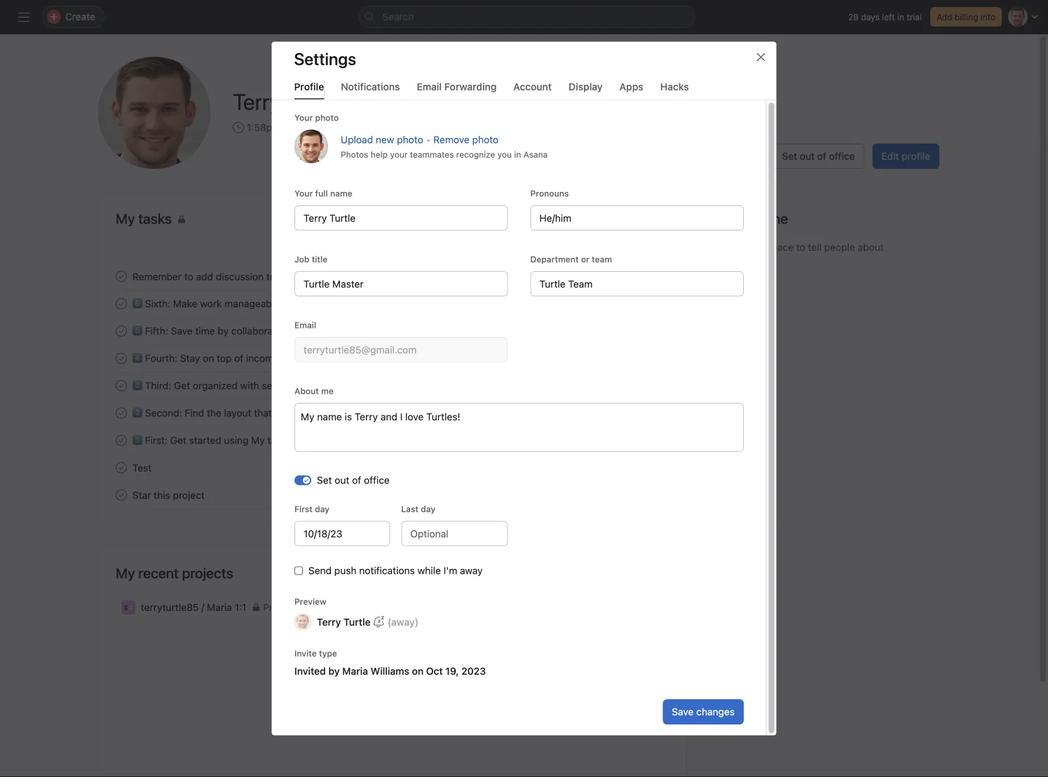 Task type: vqa. For each thing, say whether or not it's contained in the screenshot.
4th Completed image
yes



Task type: describe. For each thing, give the bounding box(es) containing it.
you inside upload new photo • remove photo photos help your teammates recognize you in asana
[[497, 149, 512, 159]]

teammates
[[410, 149, 454, 159]]

close image
[[756, 51, 767, 63]]

send
[[308, 565, 331, 576]]

name
[[330, 188, 352, 198]]

2023
[[461, 665, 486, 677]]

account
[[513, 81, 552, 92]]

completed image for test
[[113, 460, 130, 476]]

Third-person pronouns (e.g. she/her/hers) text field
[[530, 205, 744, 230]]

pronouns
[[530, 188, 569, 198]]

get for first:
[[170, 435, 186, 446]]

private
[[263, 602, 294, 614]]

1️⃣ first: get started using my tasks
[[133, 435, 291, 446]]

search button
[[359, 6, 695, 28]]

project
[[173, 490, 205, 501]]

1 horizontal spatial the
[[312, 271, 327, 282]]

second:
[[145, 407, 182, 419]]

5️⃣ fifth: save time by collaborating in asana
[[133, 325, 331, 337]]

tell
[[808, 242, 822, 253]]

0 vertical spatial time
[[307, 122, 327, 133]]

Send push notifications while I'm away checkbox
[[294, 566, 303, 575]]

edit
[[882, 150, 899, 162]]

completed image for 1️⃣
[[113, 432, 130, 449]]

fourth:
[[145, 353, 177, 364]]

display
[[569, 81, 603, 92]]

third:
[[145, 380, 171, 391]]

type
[[319, 648, 337, 658]]

3️⃣
[[133, 380, 142, 391]]

fifth:
[[145, 325, 168, 337]]

1 horizontal spatial work
[[290, 353, 312, 364]]

29
[[848, 12, 859, 22]]

0 horizontal spatial work
[[200, 298, 222, 309]]

about me
[[727, 210, 788, 227]]

your
[[390, 149, 407, 159]]

6️⃣ sixth: make work manageable
[[133, 298, 280, 309]]

test
[[133, 462, 152, 474]]

0 vertical spatial save
[[171, 325, 193, 337]]

0 horizontal spatial photo
[[315, 112, 338, 122]]

forwarding
[[444, 81, 497, 92]]

terry turtle
[[317, 616, 370, 628]]

0 horizontal spatial asana
[[304, 325, 331, 337]]

completed image for remember
[[113, 268, 130, 285]]

0 vertical spatial terryturtle85
[[576, 272, 627, 282]]

remember
[[133, 271, 182, 282]]

set inside button
[[782, 150, 797, 162]]

completed checkbox for 5️⃣
[[113, 323, 130, 340]]

manageable
[[225, 298, 280, 309]]

1 horizontal spatial photo
[[397, 133, 423, 145]]

email for email forwarding
[[417, 81, 442, 92]]

0 horizontal spatial /
[[201, 602, 204, 614]]

19,
[[445, 665, 459, 677]]

0 vertical spatial for
[[297, 271, 309, 282]]

day for last day
[[421, 504, 435, 514]]

or
[[581, 254, 589, 264]]

meeting
[[351, 271, 388, 282]]

6️⃣
[[133, 298, 142, 309]]

3️⃣ third: get organized with sections
[[133, 380, 300, 391]]

1 horizontal spatial tt
[[297, 617, 308, 627]]

notifications
[[359, 565, 415, 576]]

5️⃣
[[133, 325, 142, 337]]

notifications button
[[341, 81, 400, 99]]

department or team
[[530, 254, 612, 264]]

1:58pm
[[247, 122, 281, 133]]

edit profile button
[[873, 144, 940, 169]]

2️⃣
[[133, 407, 142, 419]]

incoming
[[246, 353, 287, 364]]

local
[[283, 122, 304, 133]]

completed checkbox for star
[[113, 487, 130, 504]]

oct
[[426, 665, 443, 677]]

0 horizontal spatial my
[[116, 565, 135, 582]]

top
[[217, 353, 232, 364]]

photos
[[340, 149, 368, 159]]

first day
[[294, 504, 329, 514]]

account button
[[513, 81, 552, 99]]

upload new photo button
[[340, 133, 423, 145]]

0 horizontal spatial 1:1
[[235, 602, 246, 614]]

1 vertical spatial time
[[195, 325, 215, 337]]

terry
[[317, 616, 341, 628]]

organized
[[193, 380, 238, 391]]

add
[[196, 271, 213, 282]]

0 horizontal spatial terryturtle85 / maria 1:1
[[141, 602, 246, 614]]

preview
[[294, 597, 326, 606]]

your for your photo
[[294, 188, 313, 198]]

2 horizontal spatial photo
[[472, 133, 498, 145]]

(away)
[[387, 616, 418, 628]]

•
[[426, 133, 430, 145]]

completed image for 3️⃣ third: get organized with sections
[[113, 378, 130, 394]]

2 vertical spatial in
[[293, 325, 301, 337]]

profile
[[294, 81, 324, 92]]

remove photo button
[[433, 133, 498, 145]]

invited
[[294, 665, 326, 677]]

profile button
[[294, 81, 324, 99]]

day for first day
[[315, 504, 329, 514]]

1 vertical spatial the
[[207, 407, 221, 419]]

williams
[[370, 665, 409, 677]]

remove
[[433, 133, 469, 145]]

1️⃣
[[133, 435, 142, 446]]

maria inside the invite type invited by maria williams on oct 19, 2023
[[342, 665, 368, 677]]

i'm
[[443, 565, 457, 576]]

my recent projects
[[116, 565, 233, 582]]

terryturtle85 / maria 1:1 link
[[571, 270, 669, 284]]

0 horizontal spatial on
[[203, 353, 214, 364]]

me
[[321, 386, 333, 396]]

discussion
[[216, 271, 264, 282]]

save changes button
[[663, 699, 744, 725]]

by inside the invite type invited by maria williams on oct 19, 2023
[[328, 665, 339, 677]]

0 horizontal spatial tt
[[131, 90, 177, 136]]

using
[[224, 435, 249, 446]]

3 completed checkbox from the top
[[113, 460, 130, 476]]

0 horizontal spatial out
[[334, 474, 349, 486]]

while
[[417, 565, 441, 576]]



Task type: locate. For each thing, give the bounding box(es) containing it.
completed image left the 3️⃣
[[113, 378, 130, 394]]

3 completed checkbox from the top
[[113, 378, 130, 394]]

3 completed image from the top
[[113, 487, 130, 504]]

about
[[294, 386, 319, 396]]

maria down "third-person pronouns (e.g. she/her/hers)" text box
[[634, 272, 656, 282]]

this up yourself.
[[747, 242, 764, 253]]

on left oct
[[412, 665, 423, 677]]

1 vertical spatial completed image
[[113, 460, 130, 476]]

by
[[218, 325, 229, 337], [328, 665, 339, 677]]

0 vertical spatial office
[[829, 150, 855, 162]]

this inside use this space to tell people about yourself.
[[747, 242, 764, 253]]

29 days left in trial
[[848, 12, 922, 22]]

of right top at the left top
[[234, 353, 243, 364]]

terryturtle85 / maria 1:1 down 'recent projects' at the left bottom of page
[[141, 602, 246, 614]]

my left tasks
[[251, 435, 265, 446]]

completed image for 2️⃣
[[113, 405, 130, 422]]

2 your from the top
[[294, 188, 313, 198]]

2 horizontal spatial in
[[898, 12, 905, 22]]

0 vertical spatial of
[[817, 150, 827, 162]]

completed image for 5️⃣
[[113, 323, 130, 340]]

1 vertical spatial to
[[184, 271, 193, 282]]

1 horizontal spatial time
[[307, 122, 327, 133]]

0 vertical spatial on
[[203, 353, 214, 364]]

6 completed image from the top
[[113, 432, 130, 449]]

save inside button
[[672, 706, 693, 718]]

1 day from the left
[[315, 504, 329, 514]]

on inside the invite type invited by maria williams on oct 19, 2023
[[412, 665, 423, 677]]

your down profile 'button'
[[294, 112, 313, 122]]

collaborating
[[231, 325, 290, 337]]

use
[[727, 242, 745, 253]]

tuesday
[[626, 272, 659, 282]]

add
[[937, 12, 952, 22]]

2 vertical spatial completed image
[[113, 487, 130, 504]]

0 horizontal spatial set
[[317, 474, 332, 486]]

terryturtle85 / maria 1:1 down team
[[576, 272, 669, 282]]

my
[[251, 435, 265, 446], [116, 565, 135, 582]]

edit profile
[[882, 150, 930, 162]]

1 horizontal spatial terryturtle85
[[576, 272, 627, 282]]

None text field
[[294, 271, 508, 296], [294, 521, 390, 546], [294, 271, 508, 296], [294, 521, 390, 546]]

use this space to tell people about yourself.
[[727, 242, 884, 269]]

next
[[329, 271, 349, 282]]

2 vertical spatial maria
[[342, 665, 368, 677]]

settings
[[294, 49, 356, 68]]

star
[[133, 490, 151, 501]]

0 horizontal spatial day
[[315, 504, 329, 514]]

invite type invited by maria williams on oct 19, 2023
[[294, 648, 486, 677]]

1 horizontal spatial save
[[672, 706, 693, 718]]

maria down 'recent projects' at the left bottom of page
[[207, 602, 232, 614]]

maria
[[634, 272, 656, 282], [207, 602, 232, 614], [342, 665, 368, 677]]

0 vertical spatial asana
[[523, 149, 547, 159]]

asana right 'collaborating'
[[304, 325, 331, 337]]

1 vertical spatial this
[[154, 490, 170, 501]]

0 vertical spatial terryturtle85 / maria 1:1
[[576, 272, 669, 282]]

1 horizontal spatial office
[[829, 150, 855, 162]]

4️⃣
[[133, 353, 142, 364]]

1:1 left private
[[235, 602, 246, 614]]

0 vertical spatial your
[[294, 112, 313, 122]]

job
[[294, 254, 309, 264]]

terryturtle85 / maria 1:1
[[576, 272, 669, 282], [141, 602, 246, 614]]

1 horizontal spatial out
[[800, 150, 815, 162]]

you right the recognize
[[497, 149, 512, 159]]

this right star
[[154, 490, 170, 501]]

1 horizontal spatial to
[[796, 242, 805, 253]]

1:58pm local time
[[247, 122, 327, 133]]

completed image left the 1️⃣
[[113, 432, 130, 449]]

get
[[174, 380, 190, 391], [170, 435, 186, 446]]

recent projects
[[138, 565, 233, 582]]

0 horizontal spatial of
[[234, 353, 243, 364]]

0 vertical spatial 1:1
[[659, 272, 669, 282]]

completed checkbox for 4️⃣
[[113, 350, 130, 367]]

completed image for star this project
[[113, 487, 130, 504]]

turtle
[[343, 616, 370, 628]]

0 vertical spatial /
[[629, 272, 632, 282]]

0 horizontal spatial office
[[364, 474, 389, 486]]

1 horizontal spatial on
[[412, 665, 423, 677]]

2 completed checkbox from the top
[[113, 350, 130, 367]]

time
[[307, 122, 327, 133], [195, 325, 215, 337]]

0 vertical spatial this
[[747, 242, 764, 253]]

1 vertical spatial tt
[[297, 617, 308, 627]]

email
[[417, 81, 442, 92], [294, 320, 316, 330]]

last day
[[401, 504, 435, 514]]

1 completed image from the top
[[113, 268, 130, 285]]

team
[[592, 254, 612, 264]]

2️⃣ second: find the layout that's right for you
[[133, 407, 338, 419]]

terryturtle85 down my recent projects
[[141, 602, 199, 614]]

1 horizontal spatial my
[[251, 435, 265, 446]]

1 horizontal spatial terryturtle85 / maria 1:1
[[576, 272, 669, 282]]

in inside upload new photo • remove photo photos help your teammates recognize you in asana
[[514, 149, 521, 159]]

email left forwarding
[[417, 81, 442, 92]]

in right left at the right top of the page
[[898, 12, 905, 22]]

by up 4️⃣ fourth: stay on top of incoming work
[[218, 325, 229, 337]]

photo down terryturtle85@gmail.com
[[397, 133, 423, 145]]

tt
[[131, 90, 177, 136], [297, 617, 308, 627]]

1 vertical spatial completed checkbox
[[113, 350, 130, 367]]

for down job
[[297, 271, 309, 282]]

this for use
[[747, 242, 764, 253]]

1:1 down "third-person pronouns (e.g. she/her/hers)" text box
[[659, 272, 669, 282]]

0 horizontal spatial in
[[293, 325, 301, 337]]

time right local on the left top
[[307, 122, 327, 133]]

trial
[[907, 12, 922, 22]]

1 completed checkbox from the top
[[113, 323, 130, 340]]

3 completed image from the top
[[113, 323, 130, 340]]

1 horizontal spatial set out of office
[[782, 150, 855, 162]]

by down type at the left of the page
[[328, 665, 339, 677]]

for right right
[[306, 407, 319, 419]]

day right first
[[315, 504, 329, 514]]

5 completed checkbox from the top
[[113, 432, 130, 449]]

asana inside upload new photo • remove photo photos help your teammates recognize you in asana
[[523, 149, 547, 159]]

1 completed image from the top
[[113, 378, 130, 394]]

0 horizontal spatial terryturtle85
[[141, 602, 199, 614]]

0 vertical spatial the
[[312, 271, 327, 282]]

photo down profile 'button'
[[315, 112, 338, 122]]

1 vertical spatial my
[[116, 565, 135, 582]]

1 completed checkbox from the top
[[113, 268, 130, 285]]

0 vertical spatial completed checkbox
[[113, 323, 130, 340]]

save left changes
[[672, 706, 693, 718]]

completed checkbox left 6️⃣
[[113, 296, 130, 312]]

completed checkbox for 6️⃣
[[113, 296, 130, 312]]

completed image left 5️⃣
[[113, 323, 130, 340]]

apps
[[620, 81, 644, 92]]

out
[[800, 150, 815, 162], [334, 474, 349, 486]]

in right 'collaborating'
[[293, 325, 301, 337]]

left
[[882, 12, 895, 22]]

work
[[200, 298, 222, 309], [290, 353, 312, 364]]

your
[[294, 112, 313, 122], [294, 188, 313, 198]]

to inside use this space to tell people about yourself.
[[796, 242, 805, 253]]

5 completed image from the top
[[113, 405, 130, 422]]

of inside button
[[817, 150, 827, 162]]

email forwarding button
[[417, 81, 497, 99]]

set out of office inside button
[[782, 150, 855, 162]]

office
[[829, 150, 855, 162], [364, 474, 389, 486]]

people image
[[124, 604, 133, 612]]

completed checkbox left 4️⃣
[[113, 350, 130, 367]]

1 vertical spatial you
[[321, 407, 338, 419]]

terryturtle85@gmail.com link
[[349, 120, 462, 135]]

completed image left the 2️⃣
[[113, 405, 130, 422]]

1 vertical spatial your
[[294, 188, 313, 198]]

Completed checkbox
[[113, 268, 130, 285], [113, 296, 130, 312], [113, 378, 130, 394], [113, 405, 130, 422], [113, 432, 130, 449], [113, 487, 130, 504]]

email forwarding
[[417, 81, 497, 92]]

work right make
[[200, 298, 222, 309]]

your full name
[[294, 188, 352, 198]]

1 vertical spatial get
[[170, 435, 186, 446]]

completed image left the remember on the left of the page
[[113, 268, 130, 285]]

you down me
[[321, 407, 338, 419]]

add billing info button
[[930, 7, 1002, 27]]

1 vertical spatial for
[[306, 407, 319, 419]]

1 horizontal spatial of
[[352, 474, 361, 486]]

email right 'collaborating'
[[294, 320, 316, 330]]

0 vertical spatial set
[[782, 150, 797, 162]]

push
[[334, 565, 356, 576]]

completed checkbox left the 3️⃣
[[113, 378, 130, 394]]

0 horizontal spatial by
[[218, 325, 229, 337]]

0 horizontal spatial you
[[321, 407, 338, 419]]

1 vertical spatial terryturtle85
[[141, 602, 199, 614]]

1 vertical spatial set out of office
[[317, 474, 389, 486]]

info
[[981, 12, 996, 22]]

asana up pronouns
[[523, 149, 547, 159]]

days
[[861, 12, 880, 22]]

your for settings
[[294, 112, 313, 122]]

get right first:
[[170, 435, 186, 446]]

email for email
[[294, 320, 316, 330]]

0 horizontal spatial the
[[207, 407, 221, 419]]

full
[[315, 188, 328, 198]]

get right third:
[[174, 380, 190, 391]]

to left add
[[184, 271, 193, 282]]

1 horizontal spatial by
[[328, 665, 339, 677]]

1 vertical spatial email
[[294, 320, 316, 330]]

department
[[530, 254, 579, 264]]

None text field
[[294, 205, 508, 230], [530, 271, 744, 296], [294, 337, 508, 362], [294, 205, 508, 230], [530, 271, 744, 296], [294, 337, 508, 362]]

my up people icon
[[116, 565, 135, 582]]

2 vertical spatial of
[[352, 474, 361, 486]]

work up about
[[290, 353, 312, 364]]

maria left the williams
[[342, 665, 368, 677]]

away
[[460, 565, 482, 576]]

search
[[382, 11, 414, 22]]

save right fifth:
[[171, 325, 193, 337]]

star this project
[[133, 490, 205, 501]]

1 vertical spatial by
[[328, 665, 339, 677]]

upload new photo image
[[294, 129, 328, 163]]

terry turtle
[[233, 88, 340, 115]]

2 completed image from the top
[[113, 296, 130, 312]]

the
[[312, 271, 327, 282], [207, 407, 221, 419]]

completed image left star
[[113, 487, 130, 504]]

display button
[[569, 81, 603, 99]]

day right last
[[421, 504, 435, 514]]

completed checkbox left the 1️⃣
[[113, 432, 130, 449]]

2 day from the left
[[421, 504, 435, 514]]

layout
[[224, 407, 251, 419]]

1 vertical spatial maria
[[207, 602, 232, 614]]

0 vertical spatial you
[[497, 149, 512, 159]]

1 vertical spatial set
[[317, 474, 332, 486]]

/ down 'recent projects' at the left bottom of page
[[201, 602, 204, 614]]

4 completed checkbox from the top
[[113, 405, 130, 422]]

to left tell
[[796, 242, 805, 253]]

2 horizontal spatial maria
[[634, 272, 656, 282]]

completed image
[[113, 378, 130, 394], [113, 460, 130, 476], [113, 487, 130, 504]]

I usually work from 9am-5pm PST. Feel free to assign me a task with a due date anytime. Also, I love dogs! text field
[[294, 403, 744, 452]]

1 vertical spatial terryturtle85 / maria 1:1
[[141, 602, 246, 614]]

on left top at the left top
[[203, 353, 214, 364]]

2 completed checkbox from the top
[[113, 296, 130, 312]]

1:1
[[659, 272, 669, 282], [235, 602, 246, 614]]

remember to add discussion topics for the next meeting
[[133, 271, 388, 282]]

completed image
[[113, 268, 130, 285], [113, 296, 130, 312], [113, 323, 130, 340], [113, 350, 130, 367], [113, 405, 130, 422], [113, 432, 130, 449]]

0 horizontal spatial to
[[184, 271, 193, 282]]

1 horizontal spatial 1:1
[[659, 272, 669, 282]]

completed image left test
[[113, 460, 130, 476]]

your left full
[[294, 188, 313, 198]]

upload
[[340, 133, 373, 145]]

completed checkbox for remember
[[113, 268, 130, 285]]

2 horizontal spatial of
[[817, 150, 827, 162]]

4 completed image from the top
[[113, 350, 130, 367]]

1 horizontal spatial you
[[497, 149, 512, 159]]

completed image left 4️⃣
[[113, 350, 130, 367]]

0 vertical spatial completed image
[[113, 378, 130, 394]]

this for star
[[154, 490, 170, 501]]

completed checkbox left star
[[113, 487, 130, 504]]

photo up the recognize
[[472, 133, 498, 145]]

completed image left 6️⃣
[[113, 296, 130, 312]]

4️⃣ fourth: stay on top of incoming work
[[133, 353, 312, 364]]

1 horizontal spatial this
[[747, 242, 764, 253]]

tasks
[[268, 435, 291, 446]]

completed image for 6️⃣
[[113, 296, 130, 312]]

1 your from the top
[[294, 112, 313, 122]]

2 vertical spatial completed checkbox
[[113, 460, 130, 476]]

0 vertical spatial maria
[[634, 272, 656, 282]]

/ down "third-person pronouns (e.g. she/her/hers)" text box
[[629, 272, 632, 282]]

email inside email forwarding button
[[417, 81, 442, 92]]

1 horizontal spatial in
[[514, 149, 521, 159]]

Completed checkbox
[[113, 323, 130, 340], [113, 350, 130, 367], [113, 460, 130, 476]]

job title
[[294, 254, 327, 264]]

completed checkbox for 3️⃣
[[113, 378, 130, 394]]

search list box
[[359, 6, 695, 28]]

you
[[497, 149, 512, 159], [321, 407, 338, 419]]

terryturtle85 down team
[[576, 272, 627, 282]]

0 horizontal spatial email
[[294, 320, 316, 330]]

the right the find at left
[[207, 407, 221, 419]]

recognize
[[456, 149, 495, 159]]

6 completed checkbox from the top
[[113, 487, 130, 504]]

of left edit
[[817, 150, 827, 162]]

1 vertical spatial of
[[234, 353, 243, 364]]

in right the recognize
[[514, 149, 521, 159]]

1 vertical spatial /
[[201, 602, 204, 614]]

set out of office button
[[773, 144, 864, 169]]

completed checkbox for 1️⃣
[[113, 432, 130, 449]]

started
[[189, 435, 221, 446]]

0 vertical spatial work
[[200, 298, 222, 309]]

invite
[[294, 648, 316, 658]]

0 horizontal spatial this
[[154, 490, 170, 501]]

completed checkbox left 5️⃣
[[113, 323, 130, 340]]

make
[[173, 298, 197, 309]]

1 vertical spatial asana
[[304, 325, 331, 337]]

find
[[185, 407, 204, 419]]

apps button
[[620, 81, 644, 99]]

0 vertical spatial my
[[251, 435, 265, 446]]

out inside button
[[800, 150, 815, 162]]

1 vertical spatial out
[[334, 474, 349, 486]]

0 horizontal spatial maria
[[207, 602, 232, 614]]

Optional text field
[[401, 521, 508, 546]]

2 completed image from the top
[[113, 460, 130, 476]]

completed checkbox left the remember on the left of the page
[[113, 268, 130, 285]]

about
[[858, 242, 884, 253]]

1 horizontal spatial day
[[421, 504, 435, 514]]

office inside button
[[829, 150, 855, 162]]

in
[[898, 12, 905, 22], [514, 149, 521, 159], [293, 325, 301, 337]]

send push notifications while i'm away
[[308, 565, 482, 576]]

the down title
[[312, 271, 327, 282]]

1 horizontal spatial email
[[417, 81, 442, 92]]

0 vertical spatial in
[[898, 12, 905, 22]]

completed checkbox left test
[[113, 460, 130, 476]]

completed checkbox left the 2️⃣
[[113, 405, 130, 422]]

0 horizontal spatial set out of office
[[317, 474, 389, 486]]

last
[[401, 504, 418, 514]]

1 vertical spatial save
[[672, 706, 693, 718]]

time down 6️⃣ sixth: make work manageable
[[195, 325, 215, 337]]

0 vertical spatial tt
[[131, 90, 177, 136]]

people
[[824, 242, 855, 253]]

1 horizontal spatial maria
[[342, 665, 368, 677]]

topics
[[266, 271, 294, 282]]

completed checkbox for 2️⃣
[[113, 405, 130, 422]]

completed image for 4️⃣
[[113, 350, 130, 367]]

of right set out of office switch
[[352, 474, 361, 486]]

set out of office switch
[[294, 475, 311, 485]]

stay
[[180, 353, 200, 364]]

new
[[375, 133, 394, 145]]

0 vertical spatial get
[[174, 380, 190, 391]]

get for third:
[[174, 380, 190, 391]]



